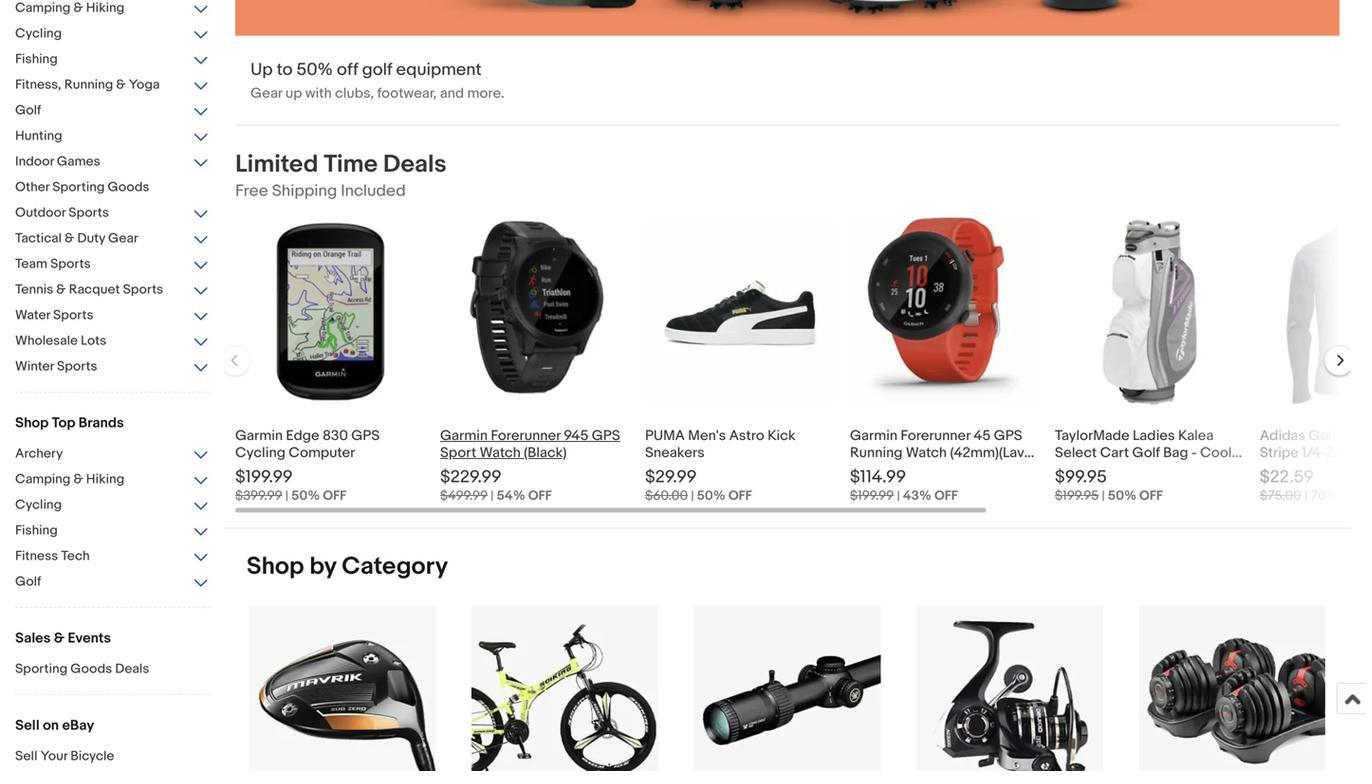 Task type: describe. For each thing, give the bounding box(es) containing it.
945
[[564, 428, 589, 445]]

edge
[[286, 428, 320, 445]]

off inside garmin edge 830 gps cycling computer $199.99 $399.99 | 50% off
[[323, 488, 347, 505]]

none text field containing up to 50% off golf equipment
[[235, 0, 1340, 125]]

& left duty
[[65, 231, 74, 247]]

gps for (42mm)(lava
[[994, 428, 1023, 445]]

sell for sell on ebay
[[15, 718, 40, 735]]

$75.00 text field
[[1261, 488, 1302, 505]]

$499.99
[[440, 488, 488, 505]]

sporting inside camping & hiking cycling fishing fitness, running & yoga golf hunting indoor games other sporting goods outdoor sports tactical & duty gear team sports tennis & racquet sports water sports wholesale lots winter sports
[[52, 179, 105, 196]]

garmin forerunner 45 gps running watch (42mm)(lava red) image
[[850, 218, 1040, 408]]

puma men's astro kick sneakers $29.99 $60.00 | 50% off
[[645, 428, 796, 505]]

sports down duty
[[50, 256, 91, 272]]

deals for time
[[383, 150, 447, 179]]

clubs,
[[335, 85, 374, 102]]

45
[[974, 428, 991, 445]]

up
[[286, 85, 302, 102]]

ladies
[[1133, 428, 1176, 445]]

sporting goods deals link
[[15, 662, 210, 680]]

more.
[[468, 85, 505, 102]]

(black)
[[524, 445, 567, 462]]

1 vertical spatial sporting
[[15, 662, 68, 678]]

golf inside the taylormade ladies kalea select cart golf bag - cool gray/lavender
[[1133, 445, 1161, 462]]

830
[[323, 428, 348, 445]]

and
[[440, 85, 464, 102]]

2 camping & hiking button from the top
[[15, 472, 210, 490]]

adidas golf men's classic 3-stripe 1/4-zip midweight peformance pullover new image
[[1261, 218, 1367, 408]]

$99.95
[[1056, 467, 1107, 488]]

sell your bicycle
[[15, 749, 114, 765]]

adidas
[[1261, 428, 1306, 445]]

select
[[1056, 445, 1098, 462]]

fishing inside the archery camping & hiking cycling fishing fitness tech golf
[[15, 523, 58, 539]]

camping inside the archery camping & hiking cycling fishing fitness tech golf
[[15, 472, 71, 488]]

$114.99 $199.99 | 43% off
[[850, 467, 959, 505]]

garmin for $199.99
[[235, 428, 283, 445]]

& right tennis
[[56, 282, 66, 298]]

ebay
[[62, 718, 94, 735]]

up to 50% off golf equipment gear up with clubs, footwear, and more.
[[251, 59, 505, 102]]

cycling for fitness
[[15, 497, 62, 514]]

fitness tech button
[[15, 549, 210, 567]]

shop for shop top brands
[[15, 415, 49, 432]]

yoga
[[129, 77, 160, 93]]

$114.99
[[850, 467, 907, 488]]

adidas golf men
[[1261, 428, 1367, 479]]

up
[[251, 59, 273, 80]]

cool
[[1201, 445, 1233, 462]]

indoor games button
[[15, 154, 210, 172]]

sales
[[15, 630, 51, 647]]

golf inside the archery camping & hiking cycling fishing fitness tech golf
[[15, 574, 41, 590]]

& inside the archery camping & hiking cycling fishing fitness tech golf
[[74, 472, 83, 488]]

$399.99 text field
[[235, 488, 283, 505]]

1 cycling button from the top
[[15, 26, 210, 44]]

other
[[15, 179, 49, 196]]

garmin forerunner 45 gps running watch (42mm)(lava red)
[[850, 428, 1032, 479]]

footwear,
[[377, 85, 437, 102]]

gps for (black)
[[592, 428, 621, 445]]

50% inside up to 50% off golf equipment gear up with clubs, footwear, and more.
[[297, 59, 333, 80]]

sales & events
[[15, 630, 111, 647]]

archery
[[15, 446, 63, 462]]

2 cycling button from the top
[[15, 497, 210, 515]]

brands
[[79, 415, 124, 432]]

54%
[[497, 488, 526, 505]]

gear inside camping & hiking cycling fishing fitness, running & yoga golf hunting indoor games other sporting goods outdoor sports tactical & duty gear team sports tennis & racquet sports water sports wholesale lots winter sports
[[108, 231, 138, 247]]

cycling for $199.99
[[235, 445, 286, 462]]

$60.00
[[645, 488, 688, 505]]

$60.00 text field
[[645, 488, 688, 505]]

category
[[342, 552, 448, 582]]

equipment
[[396, 59, 482, 80]]

events
[[68, 630, 111, 647]]

hiking inside the archery camping & hiking cycling fishing fitness tech golf
[[86, 472, 125, 488]]

hiking inside camping & hiking cycling fishing fitness, running & yoga golf hunting indoor games other sporting goods outdoor sports tactical & duty gear team sports tennis & racquet sports water sports wholesale lots winter sports
[[86, 0, 125, 16]]

watch for $229.99
[[480, 445, 521, 462]]

winter
[[15, 359, 54, 375]]

camping inside camping & hiking cycling fishing fitness, running & yoga golf hunting indoor games other sporting goods outdoor sports tactical & duty gear team sports tennis & racquet sports water sports wholesale lots winter sports
[[15, 0, 71, 16]]

astro
[[730, 428, 765, 445]]

garmin for $229.99
[[440, 428, 488, 445]]

fitness
[[15, 549, 58, 565]]

$199.99 inside $114.99 $199.99 | 43% off
[[850, 488, 894, 505]]

$99.95 $199.95 | 50% off
[[1056, 467, 1164, 505]]

kalea
[[1179, 428, 1214, 445]]

winter sports button
[[15, 359, 210, 377]]

garmin inside the garmin forerunner 45 gps running watch (42mm)(lava red)
[[850, 428, 898, 445]]

other sporting goods link
[[15, 179, 210, 197]]

cart
[[1101, 445, 1130, 462]]

sport
[[440, 445, 477, 462]]

sell for sell your bicycle
[[15, 749, 38, 765]]

$75.00
[[1261, 488, 1302, 505]]

50% inside '$99.95 $199.95 | 50% off'
[[1109, 488, 1137, 505]]

43%
[[903, 488, 932, 505]]

taylormade ladies kalea select cart golf bag - cool gray/lavender image
[[1056, 218, 1245, 408]]

team
[[15, 256, 47, 272]]

puma men's astro kick sneakers image
[[645, 218, 835, 408]]

forerunner for red)
[[901, 428, 971, 445]]

$29.99
[[645, 467, 697, 488]]

shop by category
[[247, 552, 448, 582]]

off inside garmin forerunner 945 gps sport watch (black) $229.99 $499.99 | 54% off
[[528, 488, 552, 505]]

top
[[52, 415, 75, 432]]

| inside garmin forerunner 945 gps sport watch (black) $229.99 $499.99 | 54% off
[[491, 488, 494, 505]]

fishing inside camping & hiking cycling fishing fitness, running & yoga golf hunting indoor games other sporting goods outdoor sports tactical & duty gear team sports tennis & racquet sports water sports wholesale lots winter sports
[[15, 51, 58, 67]]

time
[[324, 150, 378, 179]]

duty
[[77, 231, 105, 247]]

(42mm)(lava
[[951, 445, 1032, 462]]

gray/lavender
[[1056, 462, 1152, 479]]



Task type: locate. For each thing, give the bounding box(es) containing it.
cycling
[[15, 26, 62, 42], [235, 445, 286, 462], [15, 497, 62, 514]]

forerunner
[[491, 428, 561, 445], [901, 428, 971, 445]]

gps right 945
[[592, 428, 621, 445]]

cycling up the fitness,
[[15, 26, 62, 42]]

1 hiking from the top
[[86, 0, 125, 16]]

camping down archery
[[15, 472, 71, 488]]

cycling button up fitness tech dropdown button at the left of the page
[[15, 497, 210, 515]]

cycling down archery
[[15, 497, 62, 514]]

forerunner left 945
[[491, 428, 561, 445]]

1 horizontal spatial forerunner
[[901, 428, 971, 445]]

2 horizontal spatial garmin
[[850, 428, 898, 445]]

2 horizontal spatial gps
[[994, 428, 1023, 445]]

off down the taylormade ladies kalea select cart golf bag - cool gray/lavender
[[1140, 488, 1164, 505]]

&
[[74, 0, 83, 16], [116, 77, 126, 93], [65, 231, 74, 247], [56, 282, 66, 298], [74, 472, 83, 488], [54, 630, 65, 647]]

running up $114.99
[[850, 445, 903, 462]]

0 horizontal spatial deals
[[115, 662, 149, 678]]

tech
[[61, 549, 90, 565]]

1 garmin from the left
[[235, 428, 283, 445]]

0 vertical spatial fishing
[[15, 51, 58, 67]]

team sports button
[[15, 256, 210, 274]]

running inside the garmin forerunner 45 gps running watch (42mm)(lava red)
[[850, 445, 903, 462]]

$199.95 text field
[[1056, 488, 1100, 505]]

4 off from the left
[[935, 488, 959, 505]]

None text field
[[235, 0, 1340, 125]]

sporting
[[52, 179, 105, 196], [15, 662, 68, 678]]

forerunner inside the garmin forerunner 45 gps running watch (42mm)(lava red)
[[901, 428, 971, 445]]

0 vertical spatial fishing button
[[15, 51, 210, 69]]

watch inside garmin forerunner 945 gps sport watch (black) $229.99 $499.99 | 54% off
[[480, 445, 521, 462]]

| inside garmin edge 830 gps cycling computer $199.99 $399.99 | 50% off
[[286, 488, 289, 505]]

taylormade
[[1056, 428, 1130, 445]]

1 horizontal spatial shop
[[247, 552, 304, 582]]

1 vertical spatial hiking
[[86, 472, 125, 488]]

archery button
[[15, 446, 210, 464]]

1 gps from the left
[[351, 428, 380, 445]]

1 golf button from the top
[[15, 103, 210, 121]]

cycling inside the archery camping & hiking cycling fishing fitness tech golf
[[15, 497, 62, 514]]

garmin left edge
[[235, 428, 283, 445]]

3 off from the left
[[729, 488, 752, 505]]

fitness,
[[15, 77, 61, 93]]

1 vertical spatial sell
[[15, 749, 38, 765]]

watch
[[480, 445, 521, 462], [906, 445, 947, 462]]

1 horizontal spatial $199.99
[[850, 488, 894, 505]]

gps inside garmin forerunner 945 gps sport watch (black) $229.99 $499.99 | 54% off
[[592, 428, 621, 445]]

garmin up $229.99
[[440, 428, 488, 445]]

1 vertical spatial golf button
[[15, 574, 210, 592]]

off right "70%"
[[1342, 488, 1366, 505]]

outdoor
[[15, 205, 66, 221]]

& down archery dropdown button
[[74, 472, 83, 488]]

| inside $114.99 $199.99 | 43% off
[[897, 488, 900, 505]]

1 horizontal spatial garmin
[[440, 428, 488, 445]]

1 horizontal spatial running
[[850, 445, 903, 462]]

tactical & duty gear button
[[15, 231, 210, 249]]

sporting down games
[[52, 179, 105, 196]]

1 vertical spatial deals
[[115, 662, 149, 678]]

hiking down archery dropdown button
[[86, 472, 125, 488]]

camping & hiking button up fitness, running & yoga dropdown button
[[15, 0, 210, 18]]

golf left bag
[[1133, 445, 1161, 462]]

1 watch from the left
[[480, 445, 521, 462]]

$399.99
[[235, 488, 283, 505]]

sell left on at bottom left
[[15, 718, 40, 735]]

sell left your
[[15, 749, 38, 765]]

| inside '$99.95 $199.95 | 50% off'
[[1102, 488, 1106, 505]]

garmin inside garmin edge 830 gps cycling computer $199.99 $399.99 | 50% off
[[235, 428, 283, 445]]

wholesale lots button
[[15, 333, 210, 351]]

red)
[[850, 462, 881, 479]]

watch for red)
[[906, 445, 947, 462]]

sports up lots
[[53, 308, 94, 324]]

off right 43%
[[935, 488, 959, 505]]

0 horizontal spatial garmin
[[235, 428, 283, 445]]

shop for shop by category
[[247, 552, 304, 582]]

50% down gray/lavender
[[1109, 488, 1137, 505]]

-
[[1192, 445, 1198, 462]]

1 | from the left
[[286, 488, 289, 505]]

$199.95
[[1056, 488, 1100, 505]]

bicycle
[[70, 749, 114, 765]]

water
[[15, 308, 50, 324]]

0 horizontal spatial $199.99
[[235, 467, 293, 488]]

shop top brands
[[15, 415, 124, 432]]

0 vertical spatial golf button
[[15, 103, 210, 121]]

1 sell from the top
[[15, 718, 40, 735]]

forerunner left 45
[[901, 428, 971, 445]]

golf down the fitness,
[[15, 103, 41, 119]]

golf button down fitness tech dropdown button at the left of the page
[[15, 574, 210, 592]]

wholesale
[[15, 333, 78, 349]]

off down astro
[[729, 488, 752, 505]]

fishing button
[[15, 51, 210, 69], [15, 523, 210, 541]]

gps inside garmin edge 830 gps cycling computer $199.99 $399.99 | 50% off
[[351, 428, 380, 445]]

goods down events
[[71, 662, 112, 678]]

0 horizontal spatial gps
[[351, 428, 380, 445]]

5 off from the left
[[1140, 488, 1164, 505]]

garmin
[[235, 428, 283, 445], [440, 428, 488, 445], [850, 428, 898, 445]]

limited time deals free shipping included
[[235, 150, 447, 201]]

1 vertical spatial cycling button
[[15, 497, 210, 515]]

| left "70%"
[[1305, 488, 1308, 505]]

0 horizontal spatial running
[[64, 77, 113, 93]]

3 garmin from the left
[[850, 428, 898, 445]]

| inside 'puma men's astro kick sneakers $29.99 $60.00 | 50% off'
[[691, 488, 694, 505]]

goods inside camping & hiking cycling fishing fitness, running & yoga golf hunting indoor games other sporting goods outdoor sports tactical & duty gear team sports tennis & racquet sports water sports wholesale lots winter sports
[[108, 179, 149, 196]]

garmin up red)
[[850, 428, 898, 445]]

1 horizontal spatial watch
[[906, 445, 947, 462]]

1 vertical spatial goods
[[71, 662, 112, 678]]

camping & hiking button down archery dropdown button
[[15, 472, 210, 490]]

0 horizontal spatial shop
[[15, 415, 49, 432]]

| inside $22.59 $75.00 | 70% off
[[1305, 488, 1308, 505]]

1 vertical spatial fishing button
[[15, 523, 210, 541]]

computer
[[289, 445, 355, 462]]

camping
[[15, 0, 71, 16], [15, 472, 71, 488]]

fishing button up fitness tech dropdown button at the left of the page
[[15, 523, 210, 541]]

0 vertical spatial shop
[[15, 415, 49, 432]]

0 vertical spatial hiking
[[86, 0, 125, 16]]

2 golf button from the top
[[15, 574, 210, 592]]

sports up duty
[[69, 205, 109, 221]]

cycling up the $399.99 text box
[[235, 445, 286, 462]]

2 garmin from the left
[[440, 428, 488, 445]]

0 horizontal spatial forerunner
[[491, 428, 561, 445]]

1 forerunner from the left
[[491, 428, 561, 445]]

fishing up fitness
[[15, 523, 58, 539]]

golf
[[15, 103, 41, 119], [1309, 428, 1337, 445], [1133, 445, 1161, 462], [15, 574, 41, 590]]

fishing button up fitness, running & yoga dropdown button
[[15, 51, 210, 69]]

shop left by
[[247, 552, 304, 582]]

watch inside the garmin forerunner 45 gps running watch (42mm)(lava red)
[[906, 445, 947, 462]]

| right $60.00 text field
[[691, 488, 694, 505]]

& up fitness, running & yoga dropdown button
[[74, 0, 83, 16]]

deals
[[383, 150, 447, 179], [115, 662, 149, 678]]

0 vertical spatial sell
[[15, 718, 40, 735]]

50% up with
[[297, 59, 333, 80]]

gps inside the garmin forerunner 45 gps running watch (42mm)(lava red)
[[994, 428, 1023, 445]]

kick
[[768, 428, 796, 445]]

gear down up
[[251, 85, 282, 102]]

3 gps from the left
[[994, 428, 1023, 445]]

1 fishing from the top
[[15, 51, 58, 67]]

with
[[305, 85, 332, 102]]

tennis
[[15, 282, 53, 298]]

1 vertical spatial gear
[[108, 231, 138, 247]]

0 horizontal spatial gear
[[108, 231, 138, 247]]

1 vertical spatial shop
[[247, 552, 304, 582]]

gps right 830
[[351, 428, 380, 445]]

3 | from the left
[[691, 488, 694, 505]]

off down computer
[[323, 488, 347, 505]]

off right 54%
[[528, 488, 552, 505]]

camping up the fitness,
[[15, 0, 71, 16]]

golf inside camping & hiking cycling fishing fitness, running & yoga golf hunting indoor games other sporting goods outdoor sports tactical & duty gear team sports tennis & racquet sports water sports wholesale lots winter sports
[[15, 103, 41, 119]]

watch up $114.99 $199.99 | 43% off
[[906, 445, 947, 462]]

gps right 45
[[994, 428, 1023, 445]]

1 horizontal spatial deals
[[383, 150, 447, 179]]

1 off from the left
[[323, 488, 347, 505]]

off inside '$99.95 $199.95 | 50% off'
[[1140, 488, 1164, 505]]

2 forerunner from the left
[[901, 428, 971, 445]]

gear inside up to 50% off golf equipment gear up with clubs, footwear, and more.
[[251, 85, 282, 102]]

cycling inside camping & hiking cycling fishing fitness, running & yoga golf hunting indoor games other sporting goods outdoor sports tactical & duty gear team sports tennis & racquet sports water sports wholesale lots winter sports
[[15, 26, 62, 42]]

1 camping from the top
[[15, 0, 71, 16]]

$199.99 inside garmin edge 830 gps cycling computer $199.99 $399.99 | 50% off
[[235, 467, 293, 488]]

golf
[[362, 59, 392, 80]]

hiking
[[86, 0, 125, 16], [86, 472, 125, 488]]

$199.99
[[235, 467, 293, 488], [850, 488, 894, 505]]

shop up archery
[[15, 415, 49, 432]]

$199.99 text field
[[850, 488, 894, 505]]

garmin edge 830 gps cycling computer $199.99 $399.99 | 50% off
[[235, 428, 380, 505]]

$199.99 up the $399.99 text box
[[235, 467, 293, 488]]

indoor
[[15, 154, 54, 170]]

| left 54%
[[491, 488, 494, 505]]

0 horizontal spatial watch
[[480, 445, 521, 462]]

to
[[277, 59, 293, 80]]

deals inside limited time deals free shipping included
[[383, 150, 447, 179]]

running inside camping & hiking cycling fishing fitness, running & yoga golf hunting indoor games other sporting goods outdoor sports tactical & duty gear team sports tennis & racquet sports water sports wholesale lots winter sports
[[64, 77, 113, 93]]

1 vertical spatial camping & hiking button
[[15, 472, 210, 490]]

50% right $60.00 text field
[[697, 488, 726, 505]]

sell your bicycle link
[[15, 749, 210, 767]]

2 off from the left
[[528, 488, 552, 505]]

garmin edge 830 gps cycling computer image
[[235, 218, 425, 408]]

deals for goods
[[115, 662, 149, 678]]

& right sales on the bottom
[[54, 630, 65, 647]]

water sports button
[[15, 308, 210, 326]]

forerunner for $229.99
[[491, 428, 561, 445]]

2 sell from the top
[[15, 749, 38, 765]]

gps
[[351, 428, 380, 445], [592, 428, 621, 445], [994, 428, 1023, 445]]

golf button
[[15, 103, 210, 121], [15, 574, 210, 592]]

sporting down sales on the bottom
[[15, 662, 68, 678]]

limited
[[235, 150, 318, 179]]

sports down lots
[[57, 359, 97, 375]]

forerunner inside garmin forerunner 945 gps sport watch (black) $229.99 $499.99 | 54% off
[[491, 428, 561, 445]]

list
[[224, 605, 1352, 772]]

watch up $229.99
[[480, 445, 521, 462]]

0 vertical spatial cycling button
[[15, 26, 210, 44]]

garmin forerunner 945 gps sport watch (black) image
[[440, 218, 630, 408]]

1 vertical spatial cycling
[[235, 445, 286, 462]]

0 vertical spatial gear
[[251, 85, 282, 102]]

garmin inside garmin forerunner 945 gps sport watch (black) $229.99 $499.99 | 54% off
[[440, 428, 488, 445]]

0 vertical spatial camping & hiking button
[[15, 0, 210, 18]]

tactical
[[15, 231, 62, 247]]

|
[[286, 488, 289, 505], [491, 488, 494, 505], [691, 488, 694, 505], [897, 488, 900, 505], [1102, 488, 1106, 505], [1305, 488, 1308, 505]]

4 | from the left
[[897, 488, 900, 505]]

bag
[[1164, 445, 1189, 462]]

free
[[235, 181, 268, 201]]

tennis & racquet sports button
[[15, 282, 210, 300]]

2 hiking from the top
[[86, 472, 125, 488]]

2 camping from the top
[[15, 472, 71, 488]]

0 vertical spatial cycling
[[15, 26, 62, 42]]

$22.59
[[1261, 467, 1315, 488]]

| down gray/lavender
[[1102, 488, 1106, 505]]

6 off from the left
[[1342, 488, 1366, 505]]

0 vertical spatial sporting
[[52, 179, 105, 196]]

1 vertical spatial camping
[[15, 472, 71, 488]]

1 horizontal spatial gps
[[592, 428, 621, 445]]

off inside $114.99 $199.99 | 43% off
[[935, 488, 959, 505]]

goods down indoor games dropdown button
[[108, 179, 149, 196]]

running
[[64, 77, 113, 93], [850, 445, 903, 462]]

| left 43%
[[897, 488, 900, 505]]

men
[[1340, 428, 1367, 445]]

70%
[[1311, 488, 1339, 505]]

hunting
[[15, 128, 62, 144]]

0 vertical spatial goods
[[108, 179, 149, 196]]

sell
[[15, 718, 40, 735], [15, 749, 38, 765]]

golf left the men
[[1309, 428, 1337, 445]]

off inside 'puma men's astro kick sneakers $29.99 $60.00 | 50% off'
[[729, 488, 752, 505]]

sell on ebay
[[15, 718, 94, 735]]

sneakers
[[645, 445, 705, 462]]

$22.59 $75.00 | 70% off
[[1261, 467, 1366, 505]]

1 fishing button from the top
[[15, 51, 210, 69]]

golf down fitness
[[15, 574, 41, 590]]

0 vertical spatial deals
[[383, 150, 447, 179]]

& left yoga
[[116, 77, 126, 93]]

hunting button
[[15, 128, 210, 146]]

sporting goods deals
[[15, 662, 149, 678]]

sports down team sports dropdown button
[[123, 282, 163, 298]]

2 fishing from the top
[[15, 523, 58, 539]]

games
[[57, 154, 100, 170]]

1 vertical spatial fishing
[[15, 523, 58, 539]]

camping & hiking cycling fishing fitness, running & yoga golf hunting indoor games other sporting goods outdoor sports tactical & duty gear team sports tennis & racquet sports water sports wholesale lots winter sports
[[15, 0, 163, 375]]

2 watch from the left
[[906, 445, 947, 462]]

cycling inside garmin edge 830 gps cycling computer $199.99 $399.99 | 50% off
[[235, 445, 286, 462]]

your
[[40, 749, 68, 765]]

1 vertical spatial running
[[850, 445, 903, 462]]

racquet
[[69, 282, 120, 298]]

gear down outdoor sports dropdown button
[[108, 231, 138, 247]]

fishing up the fitness,
[[15, 51, 58, 67]]

golf button down fitness, running & yoga dropdown button
[[15, 103, 210, 121]]

0 vertical spatial running
[[64, 77, 113, 93]]

6 | from the left
[[1305, 488, 1308, 505]]

archery camping & hiking cycling fishing fitness tech golf
[[15, 446, 125, 590]]

1 camping & hiking button from the top
[[15, 0, 210, 18]]

50% down computer
[[292, 488, 320, 505]]

gps for $199.99
[[351, 428, 380, 445]]

off inside $22.59 $75.00 | 70% off
[[1342, 488, 1366, 505]]

puma
[[645, 428, 685, 445]]

5 | from the left
[[1102, 488, 1106, 505]]

cycling button up fitness, running & yoga dropdown button
[[15, 26, 210, 44]]

lots
[[81, 333, 106, 349]]

hiking up fitness, running & yoga dropdown button
[[86, 0, 125, 16]]

2 | from the left
[[491, 488, 494, 505]]

golf inside adidas golf men
[[1309, 428, 1337, 445]]

taylormade ladies kalea select cart golf bag - cool gray/lavender
[[1056, 428, 1233, 479]]

$199.99 down $114.99
[[850, 488, 894, 505]]

shop
[[15, 415, 49, 432], [247, 552, 304, 582]]

$229.99
[[440, 467, 502, 488]]

1 horizontal spatial gear
[[251, 85, 282, 102]]

running right the fitness,
[[64, 77, 113, 93]]

shipping
[[272, 181, 337, 201]]

included
[[341, 181, 406, 201]]

50% inside 'puma men's astro kick sneakers $29.99 $60.00 | 50% off'
[[697, 488, 726, 505]]

$499.99 text field
[[440, 488, 488, 505]]

men's
[[688, 428, 726, 445]]

2 gps from the left
[[592, 428, 621, 445]]

2 vertical spatial cycling
[[15, 497, 62, 514]]

2 fishing button from the top
[[15, 523, 210, 541]]

| right the $399.99 text box
[[286, 488, 289, 505]]

gear
[[251, 85, 282, 102], [108, 231, 138, 247]]

0 vertical spatial camping
[[15, 0, 71, 16]]

50% inside garmin edge 830 gps cycling computer $199.99 $399.99 | 50% off
[[292, 488, 320, 505]]



Task type: vqa. For each thing, say whether or not it's contained in the screenshot.
PUMA
yes



